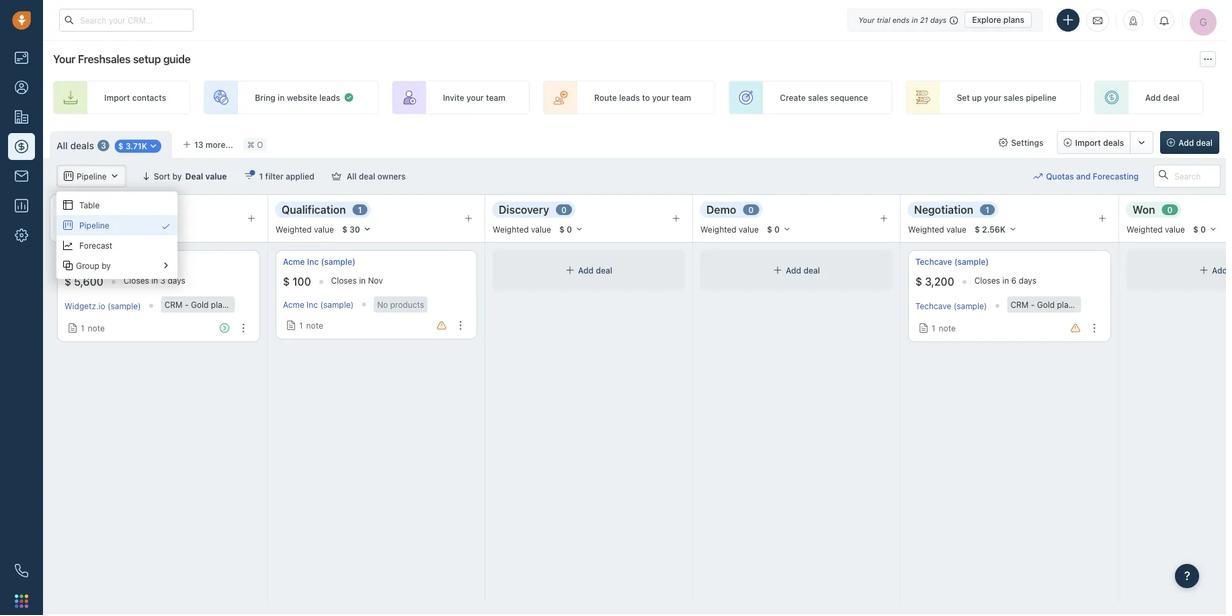 Task type: describe. For each thing, give the bounding box(es) containing it.
container_wx8msf4aqz5i3rn1 image for table
[[63, 200, 73, 210]]

by
[[102, 261, 111, 270]]

container_wx8msf4aqz5i3rn1 image inside "group by" menu item
[[161, 261, 171, 270]]

container_wx8msf4aqz5i3rn1 image left forecast
[[63, 241, 73, 250]]

plans
[[1004, 15, 1025, 25]]

container_wx8msf4aqz5i3rn1 image up "group by" menu item
[[161, 222, 171, 231]]

shade muted image
[[947, 14, 958, 25]]

group
[[76, 261, 99, 270]]

container_wx8msf4aqz5i3rn1 image left "pipeline"
[[63, 221, 73, 230]]

explore plans
[[973, 15, 1025, 25]]



Task type: locate. For each thing, give the bounding box(es) containing it.
Search your CRM... text field
[[59, 9, 194, 32]]

menu containing table
[[56, 192, 178, 279]]

container_wx8msf4aqz5i3rn1 image right by
[[161, 261, 171, 270]]

explore
[[973, 15, 1002, 25]]

container_wx8msf4aqz5i3rn1 image
[[63, 221, 73, 230], [161, 222, 171, 231], [63, 241, 73, 250], [161, 261, 171, 270]]

1 container_wx8msf4aqz5i3rn1 image from the top
[[63, 200, 73, 210]]

0 vertical spatial container_wx8msf4aqz5i3rn1 image
[[63, 200, 73, 210]]

forecast
[[79, 241, 112, 250]]

container_wx8msf4aqz5i3rn1 image
[[63, 200, 73, 210], [63, 261, 73, 270]]

container_wx8msf4aqz5i3rn1 image left group
[[63, 261, 73, 270]]

2 container_wx8msf4aqz5i3rn1 image from the top
[[63, 261, 73, 270]]

group by
[[76, 261, 111, 270]]

menu
[[56, 192, 178, 279]]

explore plans link
[[965, 12, 1032, 28]]

pipeline
[[79, 221, 109, 230]]

phone image
[[8, 557, 35, 584]]

1 vertical spatial container_wx8msf4aqz5i3rn1 image
[[63, 261, 73, 270]]

container_wx8msf4aqz5i3rn1 image inside "group by" menu item
[[63, 261, 73, 270]]

container_wx8msf4aqz5i3rn1 image for group by
[[63, 261, 73, 270]]

freshworks switcher image
[[15, 595, 28, 608]]

group by menu item
[[56, 256, 178, 276]]

table
[[79, 200, 100, 210]]

container_wx8msf4aqz5i3rn1 image left table
[[63, 200, 73, 210]]

send email image
[[1093, 15, 1103, 26]]



Task type: vqa. For each thing, say whether or not it's contained in the screenshot.
and
no



